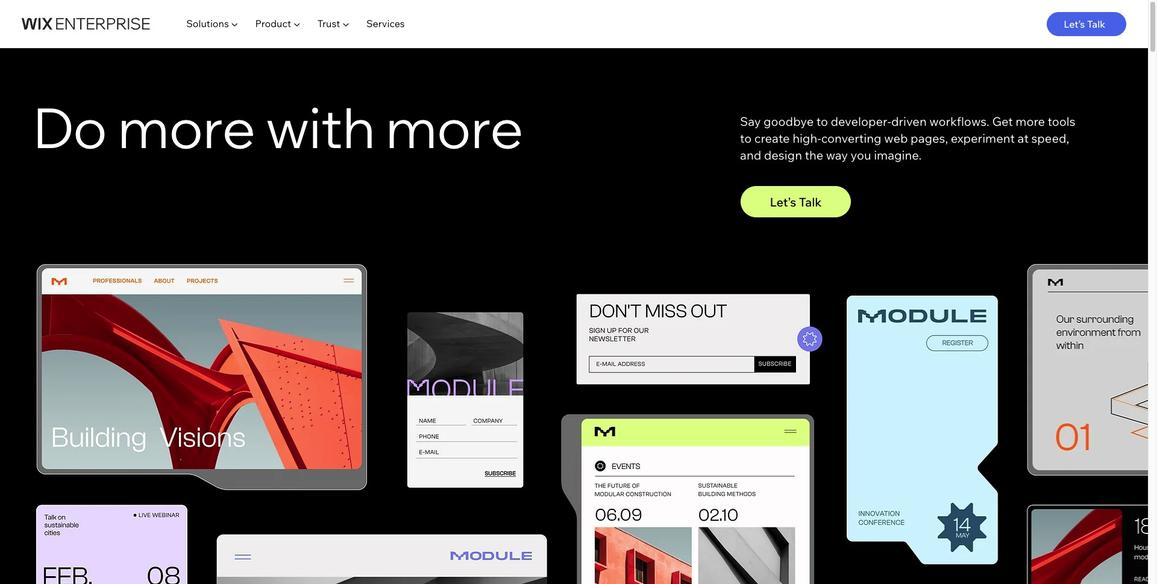 Task type: vqa. For each thing, say whether or not it's contained in the screenshot.
you
yes



Task type: describe. For each thing, give the bounding box(es) containing it.
0 horizontal spatial to
[[741, 131, 752, 146]]

▼ for trust ▼
[[343, 17, 350, 30]]

goodbye
[[764, 114, 814, 129]]

pages,
[[911, 131, 949, 146]]

imagine.
[[875, 148, 922, 163]]

trust
[[318, 17, 340, 30]]

animation showing websites and site components sliding over a black checkered background. image
[[33, 259, 834, 585]]

driven
[[892, 114, 927, 129]]

let's for the bottommost let's talk 'link'
[[770, 195, 797, 210]]

1 horizontal spatial let's talk link
[[1047, 12, 1127, 36]]

animation showing websites and site components sliding over a black checkered background. group
[[33, 259, 1158, 585]]

solutions
[[187, 17, 229, 30]]

converting
[[822, 131, 882, 146]]

talk for the right let's talk 'link'
[[1088, 18, 1106, 30]]

0 horizontal spatial more
[[118, 92, 256, 162]]

the
[[805, 148, 824, 163]]

developer-
[[831, 114, 892, 129]]

create
[[755, 131, 790, 146]]

say
[[741, 114, 761, 129]]

2 wix enterprise logo image from the top
[[22, 18, 150, 30]]

let's for the right let's talk 'link'
[[1065, 18, 1086, 30]]

workflows.
[[930, 114, 990, 129]]

design
[[765, 148, 803, 163]]

high-
[[793, 131, 822, 146]]

let's talk for the bottommost let's talk 'link'
[[770, 195, 822, 210]]



Task type: locate. For each thing, give the bounding box(es) containing it.
▼ for solutions ▼
[[231, 17, 238, 30]]

0 horizontal spatial let's talk link
[[741, 186, 852, 218]]

to up high-
[[817, 114, 829, 129]]

1 horizontal spatial talk
[[1088, 18, 1106, 30]]

more
[[118, 92, 256, 162], [386, 92, 524, 162], [1016, 114, 1046, 129]]

1 vertical spatial to
[[741, 131, 752, 146]]

3 ▼ from the left
[[343, 17, 350, 30]]

talk
[[1088, 18, 1106, 30], [800, 195, 822, 210]]

web
[[885, 131, 909, 146]]

2 horizontal spatial more
[[1016, 114, 1046, 129]]

product
[[255, 17, 291, 30]]

1 horizontal spatial more
[[386, 92, 524, 162]]

▼
[[231, 17, 238, 30], [294, 17, 301, 30], [343, 17, 350, 30]]

▼ for product ▼
[[294, 17, 301, 30]]

▼ right solutions
[[231, 17, 238, 30]]

talk for the bottommost let's talk 'link'
[[800, 195, 822, 210]]

product ▼
[[255, 17, 301, 30]]

services link
[[358, 17, 414, 30]]

get
[[993, 114, 1014, 129]]

let's talk
[[1065, 18, 1106, 30], [770, 195, 822, 210]]

2 ▼ from the left
[[294, 17, 301, 30]]

0 horizontal spatial let's talk
[[770, 195, 822, 210]]

1 ▼ from the left
[[231, 17, 238, 30]]

tools
[[1048, 114, 1076, 129]]

do
[[33, 92, 107, 162]]

do more with more
[[33, 92, 524, 162]]

and
[[741, 148, 762, 163]]

0 horizontal spatial talk
[[800, 195, 822, 210]]

solutions ▼
[[187, 17, 238, 30]]

trust ▼
[[318, 17, 350, 30]]

▼ right trust on the left top
[[343, 17, 350, 30]]

1 wix enterprise logo image from the top
[[22, 13, 150, 34]]

to down say at the right of the page
[[741, 131, 752, 146]]

let's talk link
[[1047, 12, 1127, 36], [741, 186, 852, 218]]

let's
[[1065, 18, 1086, 30], [770, 195, 797, 210]]

to
[[817, 114, 829, 129], [741, 131, 752, 146]]

say goodbye to developer-driven workflows. get more tools to create high-converting web pages, experiment at speed, and design the way you imagine.
[[741, 114, 1076, 163]]

0 vertical spatial let's talk link
[[1047, 12, 1127, 36]]

more inside the say goodbye to developer-driven workflows. get more tools to create high-converting web pages, experiment at speed, and design the way you imagine.
[[1016, 114, 1046, 129]]

at
[[1018, 131, 1029, 146]]

1 horizontal spatial ▼
[[294, 17, 301, 30]]

0 vertical spatial let's talk
[[1065, 18, 1106, 30]]

services
[[367, 17, 405, 30]]

2 horizontal spatial ▼
[[343, 17, 350, 30]]

0 horizontal spatial ▼
[[231, 17, 238, 30]]

▼ right the product
[[294, 17, 301, 30]]

with
[[266, 92, 375, 162]]

1 horizontal spatial to
[[817, 114, 829, 129]]

1 vertical spatial let's
[[770, 195, 797, 210]]

0 horizontal spatial let's
[[770, 195, 797, 210]]

0 vertical spatial to
[[817, 114, 829, 129]]

you
[[851, 148, 872, 163]]

0 vertical spatial let's
[[1065, 18, 1086, 30]]

1 vertical spatial talk
[[800, 195, 822, 210]]

1 vertical spatial let's talk link
[[741, 186, 852, 218]]

wix enterprise logo image
[[22, 13, 150, 34], [22, 18, 150, 30]]

1 vertical spatial let's talk
[[770, 195, 822, 210]]

1 horizontal spatial let's talk
[[1065, 18, 1106, 30]]

speed,
[[1032, 131, 1070, 146]]

let's talk for the right let's talk 'link'
[[1065, 18, 1106, 30]]

1 horizontal spatial let's
[[1065, 18, 1086, 30]]

way
[[827, 148, 849, 163]]

0 vertical spatial talk
[[1088, 18, 1106, 30]]

experiment
[[952, 131, 1016, 146]]



